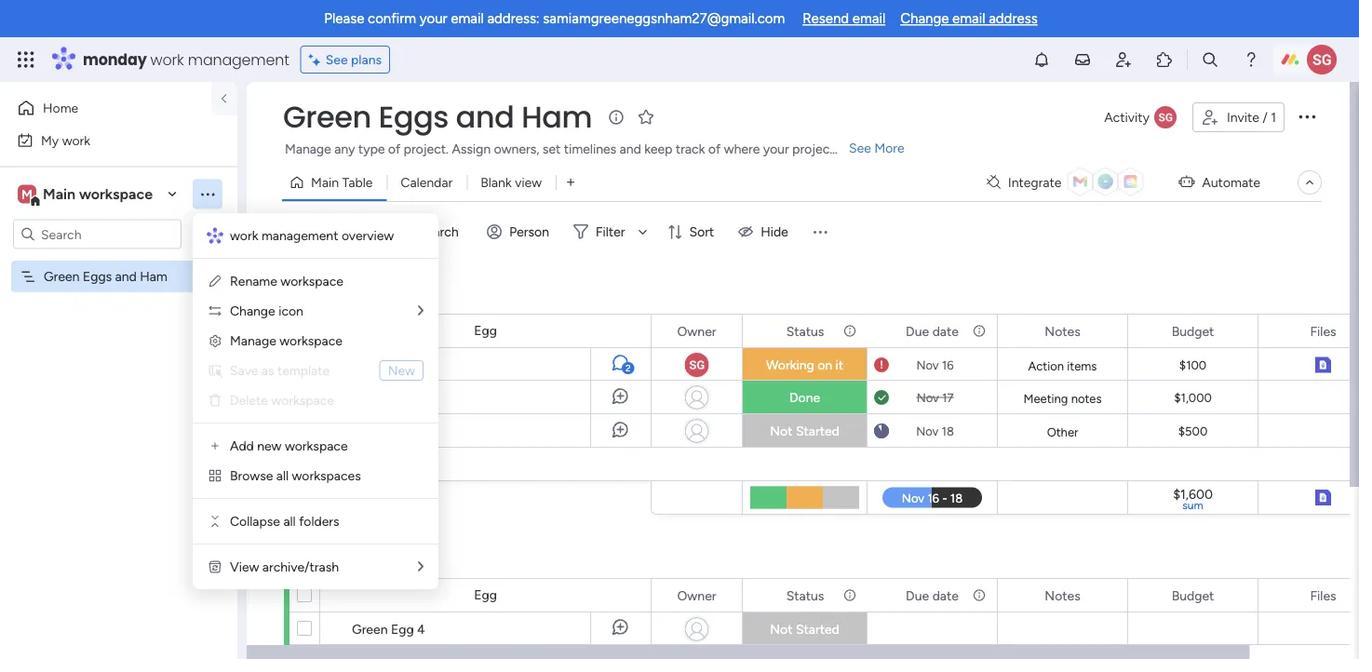 Task type: locate. For each thing, give the bounding box(es) containing it.
filter
[[596, 224, 625, 240]]

0 horizontal spatial of
[[388, 141, 401, 157]]

1 vertical spatial due
[[906, 588, 929, 603]]

1 status from the top
[[787, 323, 824, 339]]

1 files field from the top
[[1306, 321, 1341, 341]]

1 vertical spatial due date field
[[901, 585, 964, 606]]

1 owner from the top
[[677, 323, 717, 339]]

workspace up template
[[280, 333, 343, 349]]

not started
[[770, 423, 840, 439], [770, 622, 840, 637]]

files up no file image
[[1311, 588, 1337, 603]]

started
[[796, 423, 840, 439], [796, 622, 840, 637]]

1 for green egg 1
[[417, 357, 423, 372]]

option
[[0, 260, 237, 264]]

and
[[456, 96, 514, 138], [620, 141, 641, 157], [115, 269, 137, 284]]

month right next
[[362, 548, 419, 571]]

$1,600
[[1173, 486, 1213, 502]]

files up no file icon
[[1311, 323, 1337, 339]]

egg inside button
[[320, 224, 343, 240]]

sort
[[689, 224, 714, 240]]

0 vertical spatial files
[[1311, 323, 1337, 339]]

2 due from the top
[[906, 588, 929, 603]]

1 horizontal spatial see
[[849, 140, 871, 156]]

0 vertical spatial owner
[[677, 323, 717, 339]]

see for see more
[[849, 140, 871, 156]]

1 vertical spatial see
[[849, 140, 871, 156]]

0 horizontal spatial eggs
[[83, 269, 112, 284]]

see left more at the right of the page
[[849, 140, 871, 156]]

rename
[[230, 273, 277, 289]]

0 vertical spatial notes
[[1045, 323, 1081, 339]]

1 date from the top
[[933, 323, 959, 339]]

address:
[[487, 10, 540, 27]]

2 owner from the top
[[677, 588, 717, 603]]

0 vertical spatial see
[[326, 52, 348, 68]]

0 vertical spatial work
[[150, 49, 184, 70]]

0 horizontal spatial green eggs and ham
[[44, 269, 167, 284]]

eggs inside list box
[[83, 269, 112, 284]]

1 vertical spatial due date
[[906, 588, 959, 603]]

1 horizontal spatial main
[[311, 175, 339, 190]]

all
[[276, 468, 289, 484], [283, 514, 296, 529]]

0 vertical spatial manage
[[285, 141, 331, 157]]

0 vertical spatial nov
[[917, 358, 939, 372]]

1 due from the top
[[906, 323, 929, 339]]

add
[[230, 438, 254, 454]]

1 budget field from the top
[[1167, 321, 1219, 341]]

help image
[[1242, 50, 1261, 69]]

2 vertical spatial nov
[[916, 424, 939, 439]]

workspace
[[79, 185, 153, 203], [281, 273, 344, 289], [280, 333, 343, 349], [271, 392, 334, 408], [285, 438, 348, 454]]

budget field up $100
[[1167, 321, 1219, 341]]

browse
[[230, 468, 273, 484]]

0 horizontal spatial your
[[420, 10, 448, 27]]

resend
[[803, 10, 849, 27]]

ham inside list box
[[140, 269, 167, 284]]

show board description image
[[605, 108, 628, 127]]

1 vertical spatial work
[[62, 132, 90, 148]]

1 column information image from the left
[[843, 588, 858, 603]]

workspace up search in workspace field
[[79, 185, 153, 203]]

and left keep
[[620, 141, 641, 157]]

month for this month
[[359, 283, 415, 307]]

done
[[790, 390, 820, 406]]

collapse
[[230, 514, 280, 529]]

main inside workspace selection element
[[43, 185, 75, 203]]

2 column information image from the left
[[972, 588, 987, 603]]

1 vertical spatial change
[[230, 303, 275, 319]]

workspace up icon
[[281, 273, 344, 289]]

new up rename workspace
[[290, 224, 317, 240]]

2 horizontal spatial email
[[953, 10, 986, 27]]

ham up 'set'
[[522, 96, 592, 138]]

Due date field
[[901, 321, 964, 341], [901, 585, 964, 606]]

0 horizontal spatial see
[[326, 52, 348, 68]]

0 vertical spatial notes field
[[1040, 321, 1085, 341]]

1 vertical spatial owner field
[[673, 585, 721, 606]]

0 vertical spatial status
[[787, 323, 824, 339]]

2 not from the top
[[770, 622, 793, 637]]

1 vertical spatial owner
[[677, 588, 717, 603]]

0 vertical spatial due
[[906, 323, 929, 339]]

0 horizontal spatial work
[[62, 132, 90, 148]]

1 vertical spatial files
[[1311, 588, 1337, 603]]

main
[[311, 175, 339, 190], [43, 185, 75, 203]]

Status field
[[782, 321, 829, 341], [782, 585, 829, 606]]

Files field
[[1306, 321, 1341, 341], [1306, 585, 1341, 606]]

1 vertical spatial green eggs and ham
[[44, 269, 167, 284]]

0 vertical spatial owner field
[[673, 321, 721, 341]]

1 vertical spatial budget
[[1172, 588, 1215, 603]]

and up 'assign'
[[456, 96, 514, 138]]

0 vertical spatial month
[[359, 283, 415, 307]]

main right workspace image
[[43, 185, 75, 203]]

samiamgreeneggsnham27@gmail.com
[[543, 10, 785, 27]]

18
[[942, 424, 954, 439]]

work right monday
[[150, 49, 184, 70]]

egg for new egg
[[320, 224, 343, 240]]

column information image
[[843, 324, 858, 338], [972, 324, 987, 338]]

all down add new workspace
[[276, 468, 289, 484]]

of
[[388, 141, 401, 157], [708, 141, 721, 157]]

1 vertical spatial eggs
[[83, 269, 112, 284]]

manage workspace image
[[208, 333, 223, 348]]

1 horizontal spatial eggs
[[379, 96, 449, 138]]

manage left 'any'
[[285, 141, 331, 157]]

0 vertical spatial and
[[456, 96, 514, 138]]

due date
[[906, 323, 959, 339], [906, 588, 959, 603]]

manage
[[285, 141, 331, 157], [230, 333, 276, 349]]

change
[[901, 10, 949, 27], [230, 303, 275, 319]]

2 files from the top
[[1311, 588, 1337, 603]]

0 vertical spatial your
[[420, 10, 448, 27]]

eggs
[[379, 96, 449, 138], [83, 269, 112, 284]]

0 vertical spatial not
[[770, 423, 793, 439]]

4
[[417, 621, 425, 637]]

notes
[[1045, 323, 1081, 339], [1045, 588, 1081, 603]]

files
[[1311, 323, 1337, 339], [1311, 588, 1337, 603]]

2 horizontal spatial and
[[620, 141, 641, 157]]

1 vertical spatial status
[[787, 588, 824, 603]]

eggs up project.
[[379, 96, 449, 138]]

1 vertical spatial budget field
[[1167, 585, 1219, 606]]

egg for green egg 1
[[391, 357, 414, 372]]

1 nov from the top
[[917, 358, 939, 372]]

1 horizontal spatial change
[[901, 10, 949, 27]]

date
[[933, 323, 959, 339], [933, 588, 959, 603]]

0 vertical spatial ham
[[522, 96, 592, 138]]

2 notes field from the top
[[1040, 585, 1085, 606]]

email right resend
[[853, 10, 886, 27]]

1 inside button
[[1271, 109, 1277, 125]]

main table button
[[282, 168, 387, 197]]

1 horizontal spatial green eggs and ham
[[283, 96, 592, 138]]

0 vertical spatial new
[[290, 224, 317, 240]]

arrow down image
[[632, 221, 654, 243]]

main inside 'button'
[[311, 175, 339, 190]]

Budget field
[[1167, 321, 1219, 341], [1167, 585, 1219, 606]]

v2 ellipsis image
[[259, 639, 274, 659]]

3 nov from the top
[[916, 424, 939, 439]]

your right confirm in the top of the page
[[420, 10, 448, 27]]

see more link
[[847, 139, 907, 157]]

1 budget from the top
[[1172, 323, 1215, 339]]

2 notes from the top
[[1045, 588, 1081, 603]]

table
[[342, 175, 373, 190]]

my work button
[[11, 125, 200, 155]]

1 vertical spatial month
[[362, 548, 419, 571]]

1
[[1271, 109, 1277, 125], [417, 357, 423, 372]]

2 status field from the top
[[782, 585, 829, 606]]

1 notes from the top
[[1045, 323, 1081, 339]]

1 vertical spatial new
[[388, 363, 415, 379]]

status
[[787, 323, 824, 339], [787, 588, 824, 603]]

manage any type of project. assign owners, set timelines and keep track of where your project stands.
[[285, 141, 879, 157]]

manage up save
[[230, 333, 276, 349]]

0 vertical spatial budget field
[[1167, 321, 1219, 341]]

your right where
[[763, 141, 789, 157]]

1 horizontal spatial email
[[853, 10, 886, 27]]

nov left '17'
[[917, 390, 939, 405]]

0 horizontal spatial manage
[[230, 333, 276, 349]]

work right my at the top left of page
[[62, 132, 90, 148]]

1 down list arrow icon
[[417, 357, 423, 372]]

delete workspace
[[230, 392, 334, 408]]

of right "type" in the left top of the page
[[388, 141, 401, 157]]

2 column information image from the left
[[972, 324, 987, 338]]

project.
[[404, 141, 449, 157]]

see plans button
[[300, 46, 390, 74]]

timelines
[[564, 141, 617, 157]]

more
[[875, 140, 905, 156]]

0 vertical spatial management
[[188, 49, 289, 70]]

next month
[[320, 548, 419, 571]]

green down search in workspace field
[[44, 269, 80, 284]]

2 status from the top
[[787, 588, 824, 603]]

1 horizontal spatial work
[[150, 49, 184, 70]]

1 vertical spatial notes
[[1045, 588, 1081, 603]]

1 right / on the top right
[[1271, 109, 1277, 125]]

budget field down sum
[[1167, 585, 1219, 606]]

2 horizontal spatial work
[[230, 228, 258, 243]]

options image
[[1296, 105, 1318, 127]]

0 horizontal spatial new
[[290, 224, 317, 240]]

manage for manage workspace
[[230, 333, 276, 349]]

working on it
[[766, 357, 844, 373]]

1 vertical spatial notes field
[[1040, 585, 1085, 606]]

0 horizontal spatial column information image
[[843, 588, 858, 603]]

green eggs and ham list box
[[0, 257, 237, 544]]

0 horizontal spatial 1
[[417, 357, 423, 372]]

hide button
[[731, 217, 800, 247]]

0 horizontal spatial and
[[115, 269, 137, 284]]

0 vertical spatial change
[[901, 10, 949, 27]]

nov for nov 18
[[916, 424, 939, 439]]

main for main table
[[311, 175, 339, 190]]

+ Add Egg text field
[[330, 453, 642, 476]]

1 vertical spatial not
[[770, 622, 793, 637]]

nov
[[917, 358, 939, 372], [917, 390, 939, 405], [916, 424, 939, 439]]

workspace up workspaces
[[285, 438, 348, 454]]

add view image
[[567, 176, 575, 189]]

activity button
[[1097, 102, 1185, 132]]

work up rename
[[230, 228, 258, 243]]

2 vertical spatial work
[[230, 228, 258, 243]]

and down search in workspace field
[[115, 269, 137, 284]]

owner
[[677, 323, 717, 339], [677, 588, 717, 603]]

1 horizontal spatial column information image
[[972, 324, 987, 338]]

new down this month field
[[388, 363, 415, 379]]

where
[[724, 141, 760, 157]]

workspace options image
[[198, 185, 217, 203]]

0 vertical spatial date
[[933, 323, 959, 339]]

change icon
[[230, 303, 303, 319]]

blank view
[[481, 175, 542, 190]]

email
[[451, 10, 484, 27], [853, 10, 886, 27], [953, 10, 986, 27]]

2 vertical spatial and
[[115, 269, 137, 284]]

Notes field
[[1040, 321, 1085, 341], [1040, 585, 1085, 606]]

see inside button
[[326, 52, 348, 68]]

this
[[320, 283, 354, 307]]

email left the address:
[[451, 10, 484, 27]]

delete workspace menu item
[[208, 389, 424, 412]]

egg
[[320, 224, 343, 240], [474, 323, 497, 338], [391, 357, 414, 372], [474, 587, 497, 603], [391, 621, 414, 637]]

invite members image
[[1115, 50, 1133, 69]]

nov left "18" at the right of the page
[[916, 424, 939, 439]]

folders
[[299, 514, 339, 529]]

ham left rename workspace image at the left top of page
[[140, 269, 167, 284]]

change icon image
[[208, 304, 223, 318]]

column information image
[[843, 588, 858, 603], [972, 588, 987, 603]]

green eggs and ham down search in workspace field
[[44, 269, 167, 284]]

2 nov from the top
[[917, 390, 939, 405]]

2 due date field from the top
[[901, 585, 964, 606]]

1 vertical spatial all
[[283, 514, 296, 529]]

1 vertical spatial ham
[[140, 269, 167, 284]]

budget up $100
[[1172, 323, 1215, 339]]

new inside menu item
[[388, 363, 415, 379]]

files field up no file image
[[1306, 585, 1341, 606]]

workspace for manage workspace
[[280, 333, 343, 349]]

new inside button
[[290, 224, 317, 240]]

calendar
[[401, 175, 453, 190]]

1 owner field from the top
[[673, 321, 721, 341]]

select product image
[[17, 50, 35, 69]]

green up 'delete workspace' menu item on the left
[[352, 357, 388, 372]]

email for change email address
[[953, 10, 986, 27]]

0 vertical spatial started
[[796, 423, 840, 439]]

of right "track"
[[708, 141, 721, 157]]

1 column information image from the left
[[843, 324, 858, 338]]

0 horizontal spatial column information image
[[843, 324, 858, 338]]

status for first status field from the bottom of the page
[[787, 588, 824, 603]]

0 horizontal spatial ham
[[140, 269, 167, 284]]

apps image
[[1156, 50, 1174, 69]]

1 vertical spatial files field
[[1306, 585, 1341, 606]]

main left table
[[311, 175, 339, 190]]

1 horizontal spatial new
[[388, 363, 415, 379]]

green eggs and ham up project.
[[283, 96, 592, 138]]

Owner field
[[673, 321, 721, 341], [673, 585, 721, 606]]

email left "address"
[[953, 10, 986, 27]]

1 vertical spatial started
[[796, 622, 840, 637]]

change down rename
[[230, 303, 275, 319]]

all left "folders"
[[283, 514, 296, 529]]

v2 overdue deadline image
[[874, 356, 889, 374]]

0 horizontal spatial email
[[451, 10, 484, 27]]

1 horizontal spatial column information image
[[972, 588, 987, 603]]

0 vertical spatial 1
[[1271, 109, 1277, 125]]

0 vertical spatial status field
[[782, 321, 829, 341]]

1 not started from the top
[[770, 423, 840, 439]]

1 vertical spatial status field
[[782, 585, 829, 606]]

filter button
[[566, 217, 654, 247]]

menu containing work management overview
[[193, 213, 439, 589]]

calendar button
[[387, 168, 467, 197]]

green
[[283, 96, 371, 138], [44, 269, 80, 284], [352, 357, 388, 372], [352, 621, 388, 637]]

new for new egg
[[290, 224, 317, 240]]

invite
[[1227, 109, 1260, 125]]

management
[[188, 49, 289, 70], [262, 228, 338, 243]]

1 horizontal spatial 1
[[1271, 109, 1277, 125]]

workspace image
[[18, 184, 36, 204]]

3 email from the left
[[953, 10, 986, 27]]

1 vertical spatial nov
[[917, 390, 939, 405]]

0 vertical spatial due date field
[[901, 321, 964, 341]]

save
[[230, 363, 258, 379]]

2 email from the left
[[853, 10, 886, 27]]

0 vertical spatial due date
[[906, 323, 959, 339]]

manage for manage any type of project. assign owners, set timelines and keep track of where your project stands.
[[285, 141, 331, 157]]

see left plans
[[326, 52, 348, 68]]

automate
[[1202, 175, 1261, 190]]

workspace inside menu item
[[271, 392, 334, 408]]

1 due date field from the top
[[901, 321, 964, 341]]

your
[[420, 10, 448, 27], [763, 141, 789, 157]]

0 vertical spatial green eggs and ham
[[283, 96, 592, 138]]

view
[[230, 559, 259, 575]]

menu
[[193, 213, 439, 589]]

1 horizontal spatial your
[[763, 141, 789, 157]]

1 horizontal spatial of
[[708, 141, 721, 157]]

budget
[[1172, 323, 1215, 339], [1172, 588, 1215, 603]]

1 vertical spatial 1
[[417, 357, 423, 372]]

0 vertical spatial budget
[[1172, 323, 1215, 339]]

egg for green egg 4
[[391, 621, 414, 637]]

autopilot image
[[1179, 170, 1195, 193]]

budget down sum
[[1172, 588, 1215, 603]]

0 horizontal spatial main
[[43, 185, 75, 203]]

1 vertical spatial manage
[[230, 333, 276, 349]]

1 vertical spatial not started
[[770, 622, 840, 637]]

work inside button
[[62, 132, 90, 148]]

workspace selection element
[[18, 183, 156, 207]]

change right resend email link
[[901, 10, 949, 27]]

nov for nov 17
[[917, 390, 939, 405]]

1 files from the top
[[1311, 323, 1337, 339]]

project
[[793, 141, 835, 157]]

0 vertical spatial files field
[[1306, 321, 1341, 341]]

angle down image
[[360, 225, 369, 239]]

files field up no file icon
[[1306, 321, 1341, 341]]

1 vertical spatial date
[[933, 588, 959, 603]]

nov left 16
[[917, 358, 939, 372]]

menu item
[[208, 359, 424, 382]]

month left list arrow icon
[[359, 283, 415, 307]]

it
[[836, 357, 844, 373]]

workspace down template
[[271, 392, 334, 408]]

0 horizontal spatial change
[[230, 303, 275, 319]]

other
[[1047, 425, 1079, 439]]

0 vertical spatial not started
[[770, 423, 840, 439]]

eggs down search in workspace field
[[83, 269, 112, 284]]

2 owner field from the top
[[673, 585, 721, 606]]

1 vertical spatial management
[[262, 228, 338, 243]]



Task type: vqa. For each thing, say whether or not it's contained in the screenshot.
requests
no



Task type: describe. For each thing, give the bounding box(es) containing it.
workspaces
[[292, 468, 361, 484]]

monday
[[83, 49, 147, 70]]

action
[[1029, 358, 1064, 373]]

please
[[324, 10, 364, 27]]

inbox image
[[1074, 50, 1092, 69]]

m
[[21, 186, 33, 202]]

home
[[43, 100, 78, 116]]

$500
[[1179, 424, 1208, 439]]

no file image
[[1315, 386, 1331, 409]]

2 not started from the top
[[770, 622, 840, 637]]

1 email from the left
[[451, 10, 484, 27]]

This month field
[[316, 283, 420, 307]]

home button
[[11, 93, 200, 123]]

email for resend email
[[853, 10, 886, 27]]

nov 18
[[916, 424, 954, 439]]

rename workspace image
[[208, 274, 223, 289]]

workspace for main workspace
[[79, 185, 153, 203]]

2 files field from the top
[[1306, 585, 1341, 606]]

activity
[[1105, 109, 1150, 125]]

workspace for delete workspace
[[271, 392, 334, 408]]

all for browse
[[276, 468, 289, 484]]

delete
[[230, 392, 268, 408]]

list arrow image
[[418, 304, 424, 318]]

v2 done deadline image
[[874, 389, 889, 406]]

integrate
[[1008, 175, 1062, 190]]

2 budget field from the top
[[1167, 585, 1219, 606]]

delete workspace image
[[208, 393, 223, 408]]

template
[[277, 363, 330, 379]]

2 date from the top
[[933, 588, 959, 603]]

collapse all folders
[[230, 514, 339, 529]]

change for change icon
[[230, 303, 275, 319]]

change email address link
[[901, 10, 1038, 27]]

monday work management
[[83, 49, 289, 70]]

confirm
[[368, 10, 416, 27]]

notifications image
[[1033, 50, 1051, 69]]

column information image for due date
[[972, 588, 987, 603]]

new for new
[[388, 363, 415, 379]]

service icon image
[[208, 363, 223, 378]]

change email address
[[901, 10, 1038, 27]]

column information image for status
[[843, 588, 858, 603]]

any
[[335, 141, 355, 157]]

view archive/trash image
[[208, 560, 223, 575]]

view archive/trash
[[230, 559, 339, 575]]

main table
[[311, 175, 373, 190]]

17
[[942, 390, 954, 405]]

my work
[[41, 132, 90, 148]]

1 vertical spatial and
[[620, 141, 641, 157]]

status for first status field from the top
[[787, 323, 824, 339]]

0 vertical spatial eggs
[[379, 96, 449, 138]]

change for change email address
[[901, 10, 949, 27]]

and inside list box
[[115, 269, 137, 284]]

rename workspace
[[230, 273, 344, 289]]

search everything image
[[1201, 50, 1220, 69]]

see more
[[849, 140, 905, 156]]

please confirm your email address: samiamgreeneggsnham27@gmail.com
[[324, 10, 785, 27]]

column information image for status
[[843, 324, 858, 338]]

resend email
[[803, 10, 886, 27]]

month for next month
[[362, 548, 419, 571]]

green inside list box
[[44, 269, 80, 284]]

manage workspace
[[230, 333, 343, 349]]

invite / 1 button
[[1193, 102, 1285, 132]]

as
[[262, 363, 274, 379]]

set
[[543, 141, 561, 157]]

list arrow image
[[418, 560, 424, 574]]

overview
[[342, 228, 394, 243]]

keep
[[645, 141, 673, 157]]

blank
[[481, 175, 512, 190]]

icon
[[279, 303, 303, 319]]

type
[[358, 141, 385, 157]]

1 notes field from the top
[[1040, 321, 1085, 341]]

menu image
[[811, 223, 829, 241]]

2 button
[[590, 347, 651, 381]]

column information image for due date
[[972, 324, 987, 338]]

1 status field from the top
[[782, 321, 829, 341]]

green egg 1
[[352, 357, 423, 372]]

main workspace
[[43, 185, 153, 203]]

collapse all folders image
[[208, 514, 223, 529]]

action items
[[1029, 358, 1097, 373]]

2
[[626, 363, 631, 374]]

Search in workspace field
[[39, 223, 155, 245]]

my
[[41, 132, 59, 148]]

Search field
[[414, 219, 469, 245]]

see for see plans
[[326, 52, 348, 68]]

green egg 4
[[352, 621, 425, 637]]

sam green image
[[1307, 45, 1337, 74]]

work for my
[[62, 132, 90, 148]]

$1,600 sum
[[1173, 486, 1213, 512]]

track
[[676, 141, 705, 157]]

meeting
[[1024, 391, 1068, 406]]

/
[[1263, 109, 1268, 125]]

assign
[[452, 141, 491, 157]]

2 budget from the top
[[1172, 588, 1215, 603]]

view
[[515, 175, 542, 190]]

green left the 4
[[352, 621, 388, 637]]

1 of from the left
[[388, 141, 401, 157]]

add to favorites image
[[637, 108, 656, 126]]

green up 'any'
[[283, 96, 371, 138]]

add new workspace
[[230, 438, 348, 454]]

invite / 1
[[1227, 109, 1277, 125]]

main for main workspace
[[43, 185, 75, 203]]

1 started from the top
[[796, 423, 840, 439]]

1 due date from the top
[[906, 323, 959, 339]]

1 horizontal spatial ham
[[522, 96, 592, 138]]

resend email link
[[803, 10, 886, 27]]

work management overview
[[230, 228, 394, 243]]

2 of from the left
[[708, 141, 721, 157]]

dapulse integrations image
[[987, 176, 1001, 189]]

16
[[942, 358, 954, 372]]

owners,
[[494, 141, 540, 157]]

nov 16
[[917, 358, 954, 372]]

meeting notes
[[1024, 391, 1102, 406]]

$1,000
[[1174, 391, 1212, 406]]

sum
[[1183, 499, 1204, 512]]

1 horizontal spatial and
[[456, 96, 514, 138]]

blank view button
[[467, 168, 556, 197]]

collapse board header image
[[1303, 175, 1318, 190]]

notes
[[1071, 391, 1102, 406]]

on
[[818, 357, 833, 373]]

no file image
[[1315, 618, 1331, 641]]

plans
[[351, 52, 382, 68]]

$100
[[1180, 358, 1207, 373]]

items
[[1067, 358, 1097, 373]]

next
[[320, 548, 358, 571]]

Green Eggs and Ham field
[[278, 96, 597, 138]]

workspace for rename workspace
[[281, 273, 344, 289]]

1 for invite / 1
[[1271, 109, 1277, 125]]

see plans
[[326, 52, 382, 68]]

Next month field
[[316, 548, 423, 572]]

2 started from the top
[[796, 622, 840, 637]]

work for monday
[[150, 49, 184, 70]]

1 not from the top
[[770, 423, 793, 439]]

green eggs and ham inside list box
[[44, 269, 167, 284]]

menu item containing save as template
[[208, 359, 424, 382]]

2 due date from the top
[[906, 588, 959, 603]]

working
[[766, 357, 814, 373]]

address
[[989, 10, 1038, 27]]

all for collapse
[[283, 514, 296, 529]]

browse all workspaces
[[230, 468, 361, 484]]

browse all workspaces image
[[208, 468, 223, 483]]

due for second due date field
[[906, 588, 929, 603]]

add new workspace image
[[208, 439, 223, 453]]

hide
[[761, 224, 789, 240]]

due for 2nd due date field from the bottom
[[906, 323, 929, 339]]

nov 17
[[917, 390, 954, 405]]

1 vertical spatial your
[[763, 141, 789, 157]]

sort button
[[660, 217, 726, 247]]

nov for nov 16
[[917, 358, 939, 372]]



